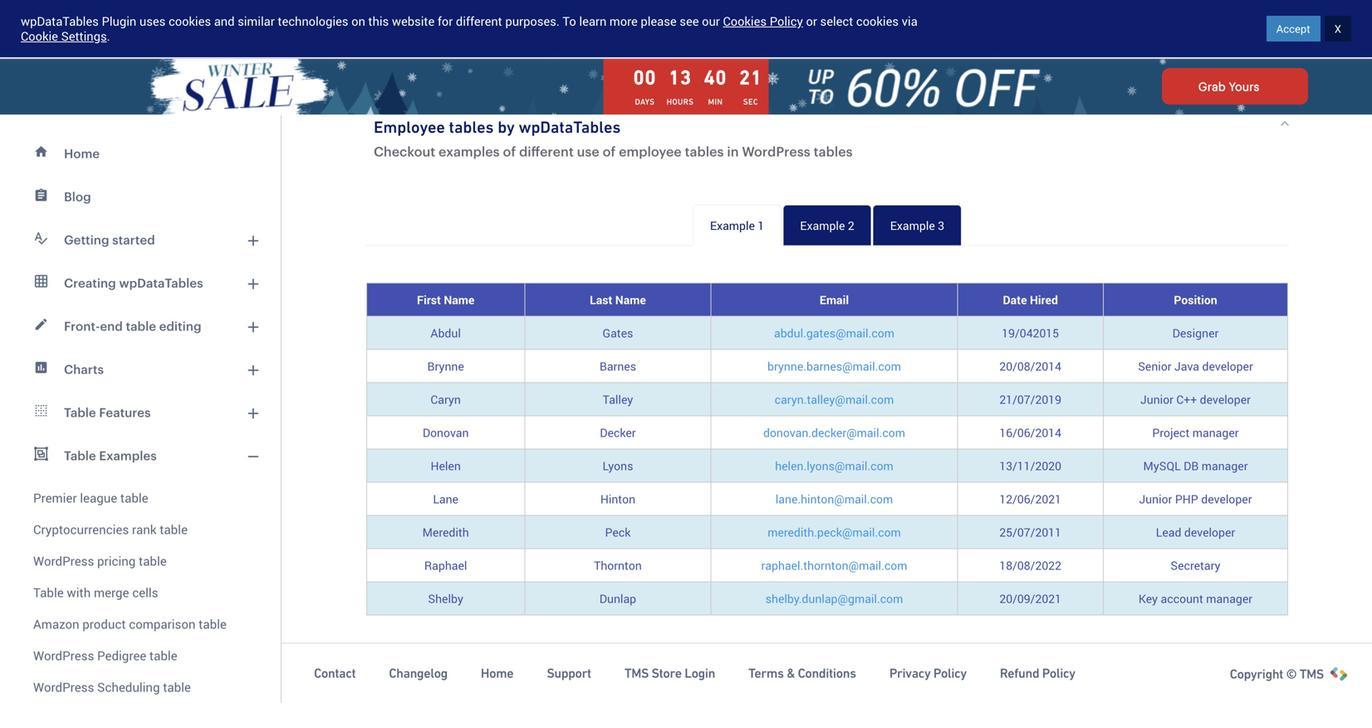 Task type: describe. For each thing, give the bounding box(es) containing it.
wordpress for wordpress pricing table
[[33, 553, 94, 570]]

abdul
[[431, 325, 461, 341]]

donovan
[[423, 425, 469, 441]]

merge
[[94, 585, 129, 602]]

with
[[67, 585, 91, 602]]

refund policy
[[1000, 667, 1076, 681]]

this
[[368, 13, 389, 29]]

get
[[1249, 21, 1267, 37]]

different inside wpdatatables plugin uses cookies and similar technologies on this website for different purposes. to learn more please see our cookies policy or select cookies via cookie settings .
[[456, 13, 502, 29]]

18/08/2022
[[1000, 558, 1062, 574]]

2 of from the left
[[603, 144, 616, 159]]

grab yours
[[1199, 80, 1260, 93]]

examples
[[439, 144, 500, 159]]

similar
[[238, 13, 275, 29]]

wpdatatables plugin uses cookies and similar technologies on this website for different purposes. to learn more please see our cookies policy or select cookies via cookie settings .
[[21, 13, 918, 44]]

helen.lyons@mail.com
[[775, 458, 894, 474]]

copyright © tms
[[1230, 667, 1324, 682]]

developer for junior php developer
[[1202, 491, 1253, 507]]

1 cookies from the left
[[169, 13, 211, 29]]

&
[[787, 667, 795, 681]]

wordpress for wordpress employee table
[[349, 10, 508, 48]]

caryn.talley@mail.com
[[775, 392, 894, 408]]

wpdatatables - tables and charts manager wordpress plugin image
[[17, 14, 175, 44]]

sec
[[743, 97, 759, 107]]

wordpress pricing table
[[33, 553, 167, 570]]

cryptocurrencies rank table
[[33, 521, 188, 538]]

brynne.barnes@mail.com
[[768, 359, 902, 374]]

premier league table
[[33, 490, 148, 507]]

wordpress for wordpress pedigree table
[[33, 648, 94, 665]]

employee inside employee tables by wpdatatables checkout examples of different use of employee tables in wordpress tables
[[374, 118, 445, 137]]

privacy policy
[[890, 667, 967, 681]]

0 horizontal spatial home
[[64, 146, 100, 161]]

Search form search field
[[349, 17, 906, 40]]

1 horizontal spatial home link
[[481, 666, 514, 682]]

charts link
[[10, 348, 271, 391]]

end
[[100, 319, 123, 334]]

for
[[438, 13, 453, 29]]

first
[[417, 292, 441, 308]]

developer for senior java developer
[[1203, 359, 1254, 374]]

table features link
[[10, 391, 271, 435]]

13/11/2020
[[1000, 458, 1062, 474]]

meredith.peck@mail.com
[[768, 525, 901, 541]]

20/09/2021
[[1000, 591, 1062, 607]]

policy inside wpdatatables plugin uses cookies and similar technologies on this website for different purposes. to learn more please see our cookies policy or select cookies via cookie settings .
[[770, 13, 803, 29]]

grab
[[1199, 80, 1226, 93]]

date hired
[[1003, 292, 1058, 308]]

21/07/2019
[[1000, 392, 1062, 408]]

features
[[99, 405, 151, 420]]

wordpress pedigree table link
[[10, 641, 271, 672]]

amazon product comparison table
[[33, 616, 227, 633]]

technologies
[[278, 13, 349, 29]]

x
[[1335, 21, 1342, 36]]

wordpress pedigree table
[[33, 648, 177, 665]]

shelby.dunlap@gmail.com link
[[766, 591, 903, 607]]

12/06/2021
[[1000, 491, 1062, 507]]

junior for junior c++ developer
[[1141, 392, 1174, 408]]

different inside employee tables by wpdatatables checkout examples of different use of employee tables in wordpress tables
[[519, 144, 574, 159]]

wordpress for wordpress scheduling table
[[33, 679, 94, 696]]

21
[[739, 66, 763, 89]]

cryptocurrencies rank table link
[[10, 514, 271, 546]]

13
[[669, 66, 692, 89]]

shelby
[[428, 591, 464, 607]]

mysql
[[1144, 458, 1181, 474]]

table features
[[64, 405, 151, 420]]

talley
[[603, 392, 633, 408]]

please
[[641, 13, 677, 29]]

example 1 link
[[693, 205, 782, 246]]

uses
[[139, 13, 166, 29]]

on
[[352, 13, 365, 29]]

decker
[[600, 425, 636, 441]]

tms store login
[[625, 667, 715, 681]]

1 horizontal spatial tms
[[1300, 667, 1324, 682]]

changelog
[[389, 667, 448, 681]]

table for table examples
[[64, 449, 96, 463]]

0 horizontal spatial tables
[[449, 118, 494, 137]]

table for table with merge cells
[[33, 585, 64, 602]]

wordpress scheduling table
[[33, 679, 191, 696]]

example 2
[[800, 218, 855, 233]]

first name
[[417, 292, 475, 308]]

1 horizontal spatial home
[[481, 667, 514, 681]]

policy for privacy policy
[[934, 667, 967, 681]]

days
[[635, 97, 655, 107]]

table for wordpress employee table
[[667, 10, 740, 48]]

junior php developer
[[1140, 491, 1253, 507]]

25/07/2011
[[1000, 525, 1062, 541]]

blog link
[[10, 175, 271, 219]]

in
[[727, 144, 739, 159]]

table for wordpress pricing table
[[139, 553, 167, 570]]

rank
[[132, 521, 157, 538]]

or
[[806, 13, 818, 29]]

front-end table editing
[[64, 319, 202, 334]]

accept button
[[1267, 16, 1321, 42]]

premier
[[33, 490, 77, 507]]

key
[[1139, 591, 1158, 607]]



Task type: locate. For each thing, give the bounding box(es) containing it.
barnes
[[600, 359, 636, 374]]

1 horizontal spatial tables
[[685, 144, 724, 159]]

1 horizontal spatial wpdatatables
[[119, 276, 203, 290]]

donovan.decker@mail.com
[[764, 425, 906, 441]]

get started link
[[1202, 9, 1356, 49]]

home link left the support link
[[481, 666, 514, 682]]

policy inside the privacy policy link
[[934, 667, 967, 681]]

use
[[577, 144, 600, 159]]

different left use
[[519, 144, 574, 159]]

3
[[938, 218, 945, 233]]

example for example 3
[[890, 218, 935, 233]]

example left 2
[[800, 218, 845, 233]]

login
[[685, 667, 715, 681]]

brynne.barnes@mail.com link
[[768, 359, 902, 374]]

example 3
[[890, 218, 945, 233]]

c++
[[1177, 392, 1197, 408]]

1 horizontal spatial of
[[603, 144, 616, 159]]

cookie settings button
[[21, 28, 107, 44]]

2 vertical spatial manager
[[1207, 591, 1253, 607]]

2 horizontal spatial example
[[890, 218, 935, 233]]

cookies
[[169, 13, 211, 29], [857, 13, 899, 29]]

wordpress inside employee tables by wpdatatables checkout examples of different use of employee tables in wordpress tables
[[742, 144, 811, 159]]

2 vertical spatial table
[[33, 585, 64, 602]]

0 horizontal spatial different
[[456, 13, 502, 29]]

1 horizontal spatial different
[[519, 144, 574, 159]]

0 horizontal spatial cookies
[[169, 13, 211, 29]]

example inside example 1 link
[[710, 218, 755, 233]]

lane
[[433, 491, 459, 507]]

table with merge cells
[[33, 585, 158, 602]]

cookies
[[723, 13, 767, 29]]

table down wordpress pedigree table link
[[163, 679, 191, 696]]

table inside table examples link
[[64, 449, 96, 463]]

charts
[[64, 362, 104, 377]]

wpdatatables up use
[[519, 118, 621, 137]]

developer for junior c++ developer
[[1200, 392, 1251, 408]]

policy right refund
[[1043, 667, 1076, 681]]

select
[[821, 13, 854, 29]]

cells
[[132, 585, 158, 602]]

abdul.gates@mail.com link
[[774, 325, 895, 341]]

manager right "account"
[[1207, 591, 1253, 607]]

our
[[702, 13, 720, 29]]

wordpress employee table
[[349, 10, 740, 48]]

employee
[[516, 10, 659, 48], [374, 118, 445, 137]]

date
[[1003, 292, 1027, 308]]

policy
[[770, 13, 803, 29], [934, 667, 967, 681], [1043, 667, 1076, 681]]

1 horizontal spatial example
[[800, 218, 845, 233]]

1 example from the left
[[710, 218, 755, 233]]

1 vertical spatial home
[[481, 667, 514, 681]]

privacy policy link
[[890, 666, 967, 682]]

last name
[[590, 292, 646, 308]]

1 name from the left
[[444, 292, 475, 308]]

table down comparison
[[149, 648, 177, 665]]

examples
[[99, 449, 157, 463]]

of right use
[[603, 144, 616, 159]]

0 vertical spatial employee
[[516, 10, 659, 48]]

example inside example 3 link
[[890, 218, 935, 233]]

0 horizontal spatial name
[[444, 292, 475, 308]]

0 horizontal spatial wpdatatables
[[21, 13, 99, 29]]

example left 3 on the top
[[890, 218, 935, 233]]

table examples link
[[10, 435, 271, 478]]

0 horizontal spatial employee
[[374, 118, 445, 137]]

0 vertical spatial table
[[64, 405, 96, 420]]

wpdatatables inside employee tables by wpdatatables checkout examples of different use of employee tables in wordpress tables
[[519, 118, 621, 137]]

cookies left via
[[857, 13, 899, 29]]

senior java developer
[[1138, 359, 1254, 374]]

accept
[[1277, 21, 1311, 36]]

via
[[902, 13, 918, 29]]

1 vertical spatial different
[[519, 144, 574, 159]]

abdul.gates@mail.com
[[774, 325, 895, 341]]

table for front-end table editing
[[126, 319, 156, 334]]

2 horizontal spatial wpdatatables
[[519, 118, 621, 137]]

tms right ©
[[1300, 667, 1324, 682]]

example for example 1
[[710, 218, 755, 233]]

yours
[[1229, 80, 1260, 93]]

example inside example 2 link
[[800, 218, 845, 233]]

table inside table with merge cells link
[[33, 585, 64, 602]]

example 1
[[710, 218, 765, 233]]

example left 1
[[710, 218, 755, 233]]

junior
[[1141, 392, 1174, 408], [1140, 491, 1173, 507]]

0 horizontal spatial tms
[[625, 667, 649, 681]]

manager right 'db' at right bottom
[[1202, 458, 1248, 474]]

developer up secretary
[[1185, 525, 1236, 541]]

brynne
[[428, 359, 464, 374]]

2 name from the left
[[616, 292, 646, 308]]

employee tables by wpdatatables checkout examples of different use of employee tables in wordpress tables
[[374, 118, 853, 159]]

wpdatatables inside wpdatatables plugin uses cookies and similar technologies on this website for different purposes. to learn more please see our cookies policy or select cookies via cookie settings .
[[21, 13, 99, 29]]

caryn.talley@mail.com link
[[775, 392, 894, 408]]

junior left the php
[[1140, 491, 1173, 507]]

store
[[652, 667, 682, 681]]

.
[[107, 28, 110, 44]]

plugin
[[102, 13, 136, 29]]

project manager
[[1153, 425, 1239, 441]]

developer
[[1203, 359, 1254, 374], [1200, 392, 1251, 408], [1202, 491, 1253, 507], [1185, 525, 1236, 541]]

1 vertical spatial manager
[[1202, 458, 1248, 474]]

refund policy link
[[1000, 666, 1076, 682]]

developer right the php
[[1202, 491, 1253, 507]]

caryn
[[431, 392, 461, 408]]

table right comparison
[[199, 616, 227, 633]]

developer right java
[[1203, 359, 1254, 374]]

checkout
[[374, 144, 436, 159]]

privacy
[[890, 667, 931, 681]]

name for last name
[[616, 292, 646, 308]]

1 vertical spatial home link
[[481, 666, 514, 682]]

1 horizontal spatial employee
[[516, 10, 659, 48]]

wpdatatables up editing
[[119, 276, 203, 290]]

table down "charts"
[[64, 405, 96, 420]]

donovan.decker@mail.com link
[[764, 425, 906, 441]]

home link up blog
[[10, 132, 271, 175]]

pedigree
[[97, 648, 146, 665]]

tms left store
[[625, 667, 649, 681]]

different
[[456, 13, 502, 29], [519, 144, 574, 159]]

policy inside refund policy link
[[1043, 667, 1076, 681]]

table right end
[[126, 319, 156, 334]]

name right first
[[444, 292, 475, 308]]

table left with at the left of the page
[[33, 585, 64, 602]]

junior left c++
[[1141, 392, 1174, 408]]

policy right privacy
[[934, 667, 967, 681]]

terms & conditions
[[749, 667, 857, 681]]

2 cookies from the left
[[857, 13, 899, 29]]

table for premier league table
[[120, 490, 148, 507]]

table for wordpress pedigree table
[[149, 648, 177, 665]]

1 horizontal spatial policy
[[934, 667, 967, 681]]

php
[[1176, 491, 1199, 507]]

tables up example 2 link
[[814, 144, 853, 159]]

purposes.
[[505, 13, 560, 29]]

different right for at left top
[[456, 13, 502, 29]]

0 vertical spatial different
[[456, 13, 502, 29]]

cookies left and on the left
[[169, 13, 211, 29]]

example 3 link
[[873, 205, 962, 246]]

0 vertical spatial wpdatatables
[[21, 13, 99, 29]]

0 horizontal spatial of
[[503, 144, 516, 159]]

shelby.dunlap@gmail.com
[[766, 591, 903, 607]]

table up premier league table
[[64, 449, 96, 463]]

2 horizontal spatial policy
[[1043, 667, 1076, 681]]

1 vertical spatial junior
[[1140, 491, 1173, 507]]

copyright
[[1230, 667, 1284, 682]]

1 vertical spatial employee
[[374, 118, 445, 137]]

example for example 2
[[800, 218, 845, 233]]

20/08/2014
[[1000, 359, 1062, 374]]

raphael.thornton@mail.com
[[762, 558, 908, 574]]

1 horizontal spatial name
[[616, 292, 646, 308]]

2 vertical spatial wpdatatables
[[119, 276, 203, 290]]

creating wpdatatables
[[64, 276, 203, 290]]

1 of from the left
[[503, 144, 516, 159]]

of down by
[[503, 144, 516, 159]]

manager up mysql db manager
[[1193, 425, 1239, 441]]

0 horizontal spatial home link
[[10, 132, 271, 175]]

hinton
[[601, 491, 636, 507]]

table up cryptocurrencies rank table link
[[120, 490, 148, 507]]

name right last
[[616, 292, 646, 308]]

lead
[[1156, 525, 1182, 541]]

2
[[848, 218, 855, 233]]

manager for db
[[1202, 458, 1248, 474]]

learn
[[579, 13, 607, 29]]

contact
[[314, 667, 356, 681]]

policy left "or"
[[770, 13, 803, 29]]

name for first name
[[444, 292, 475, 308]]

changelog link
[[389, 666, 448, 682]]

00
[[634, 66, 657, 89]]

table for cryptocurrencies rank table
[[160, 521, 188, 538]]

tables
[[449, 118, 494, 137], [685, 144, 724, 159], [814, 144, 853, 159]]

1 vertical spatial table
[[64, 449, 96, 463]]

scheduling
[[97, 679, 160, 696]]

secretary
[[1171, 558, 1221, 574]]

2 example from the left
[[800, 218, 845, 233]]

getting
[[64, 233, 109, 247]]

raphael
[[424, 558, 467, 574]]

premier league table link
[[10, 478, 271, 514]]

1 vertical spatial wpdatatables
[[519, 118, 621, 137]]

table for wordpress scheduling table
[[163, 679, 191, 696]]

0 horizontal spatial example
[[710, 218, 755, 233]]

table
[[64, 405, 96, 420], [64, 449, 96, 463], [33, 585, 64, 602]]

3 example from the left
[[890, 218, 935, 233]]

0 vertical spatial home link
[[10, 132, 271, 175]]

junior for junior php developer
[[1140, 491, 1173, 507]]

home up blog
[[64, 146, 100, 161]]

last
[[590, 292, 613, 308]]

wpdatatables left .
[[21, 13, 99, 29]]

policy for refund policy
[[1043, 667, 1076, 681]]

table inside "link"
[[199, 616, 227, 633]]

table up 40
[[667, 10, 740, 48]]

peck
[[605, 525, 631, 541]]

meredith.peck@mail.com link
[[768, 525, 901, 541]]

lane.hinton@mail.com link
[[776, 491, 893, 507]]

1 horizontal spatial cookies
[[857, 13, 899, 29]]

x button
[[1325, 16, 1352, 42]]

cookie
[[21, 28, 58, 44]]

tms
[[625, 667, 649, 681], [1300, 667, 1324, 682]]

0 horizontal spatial policy
[[770, 13, 803, 29]]

amazon
[[33, 616, 79, 633]]

blog
[[64, 189, 91, 204]]

pricing
[[97, 553, 136, 570]]

table up cells
[[139, 553, 167, 570]]

developer right c++
[[1200, 392, 1251, 408]]

editing
[[159, 319, 202, 334]]

tables left in
[[685, 144, 724, 159]]

0 vertical spatial home
[[64, 146, 100, 161]]

home left the support link
[[481, 667, 514, 681]]

0 vertical spatial junior
[[1141, 392, 1174, 408]]

2 horizontal spatial tables
[[814, 144, 853, 159]]

tables up the examples
[[449, 118, 494, 137]]

table for table features
[[64, 405, 96, 420]]

manager for account
[[1207, 591, 1253, 607]]

by
[[498, 118, 515, 137]]

table right 'rank'
[[160, 521, 188, 538]]

0 vertical spatial manager
[[1193, 425, 1239, 441]]



Task type: vqa. For each thing, say whether or not it's contained in the screenshot.


